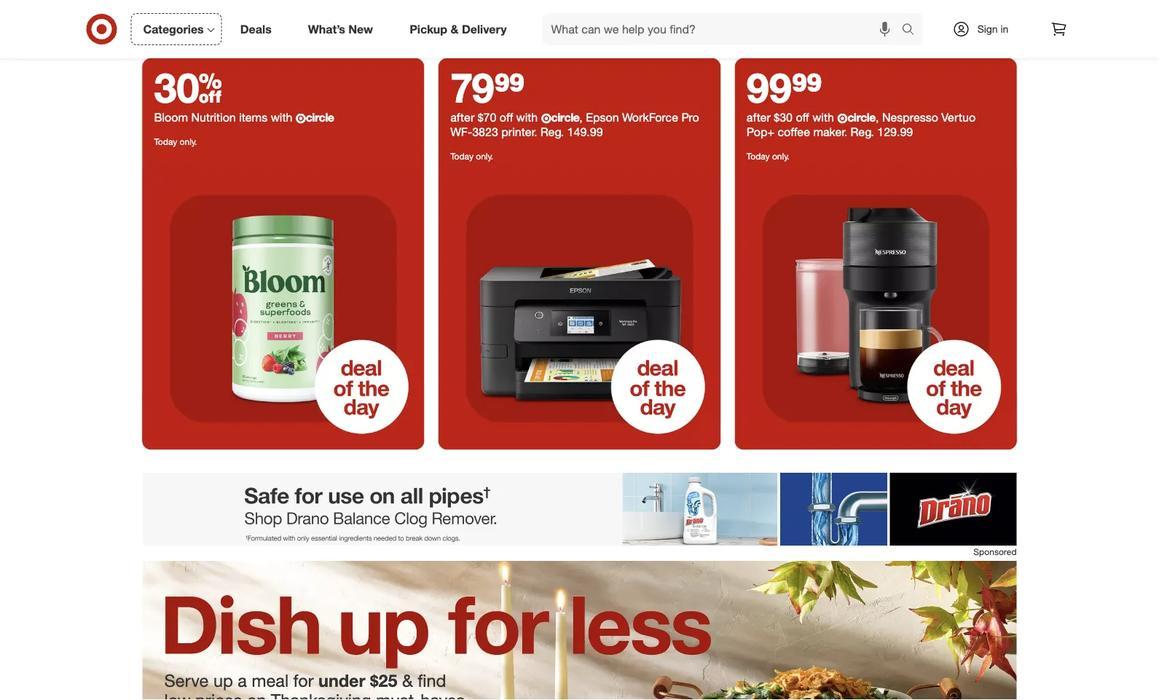 Task type: locate. For each thing, give the bounding box(es) containing it.
2 horizontal spatial today only.
[[747, 151, 790, 162]]

a
[[238, 670, 247, 691]]

with for 79
[[517, 110, 538, 124]]

, nespresso vertuo pop+ coffee maker. reg. 129.99
[[747, 110, 976, 139]]

reg. left "149.99"
[[541, 125, 564, 139]]

$70
[[478, 110, 497, 124]]

1 horizontal spatial after
[[747, 110, 771, 124]]

& right pickup
[[451, 22, 459, 36]]

0 horizontal spatial with
[[271, 110, 293, 124]]

workforce
[[623, 110, 679, 124]]

only. down 3823
[[476, 151, 494, 162]]

thanksgiving
[[271, 690, 371, 701]]

1 circle from the left
[[306, 110, 334, 124]]

reg. right maker.
[[851, 125, 875, 139]]

3 with from the left
[[813, 110, 835, 124]]

off for 99
[[796, 110, 810, 124]]

today only. down pop+ coffee
[[747, 151, 790, 162]]

with up 'printer.'
[[517, 110, 538, 124]]

with for 99
[[813, 110, 835, 124]]

items
[[239, 110, 268, 124]]

0 horizontal spatial reg.
[[541, 125, 564, 139]]

2 horizontal spatial today
[[747, 151, 770, 162]]

2 after from the left
[[747, 110, 771, 124]]

99 99
[[747, 63, 823, 112]]

off right $70 at the left of the page
[[500, 110, 513, 124]]

today
[[154, 136, 177, 147], [451, 151, 474, 162], [747, 151, 770, 162]]

2 , from the left
[[876, 110, 880, 124]]

0 vertical spatial &
[[451, 22, 459, 36]]

after up pop+ coffee
[[747, 110, 771, 124]]

, up "149.99"
[[580, 110, 583, 124]]

2 horizontal spatial circle
[[848, 110, 876, 124]]

0 horizontal spatial circle
[[306, 110, 334, 124]]

1 , from the left
[[580, 110, 583, 124]]

2 99 from the left
[[747, 63, 792, 112]]

reg.
[[541, 125, 564, 139], [851, 125, 875, 139]]

target deal of the day image for bloom nutrition items with
[[143, 168, 424, 450]]

2 off from the left
[[796, 110, 810, 124]]

today down pop+ coffee
[[747, 151, 770, 162]]

today down bloom
[[154, 136, 177, 147]]

& inside & find low prices on thanksgiving must-haves.
[[402, 670, 413, 691]]

today only. for 99 99
[[747, 151, 790, 162]]

1 horizontal spatial off
[[796, 110, 810, 124]]

serve up a meal for under $25
[[164, 670, 398, 691]]

new
[[349, 22, 373, 36]]

2 with from the left
[[517, 110, 538, 124]]

2 circle from the left
[[551, 110, 580, 124]]

1 horizontal spatial today
[[451, 151, 474, 162]]

, for 79 99
[[580, 110, 583, 124]]

0 horizontal spatial today only.
[[154, 136, 197, 147]]

3 99 from the left
[[792, 63, 823, 112]]

1 horizontal spatial ,
[[876, 110, 880, 124]]

1 horizontal spatial with
[[517, 110, 538, 124]]

pickup & delivery link
[[397, 13, 525, 45]]

after up wf-
[[451, 110, 475, 124]]

79 99
[[451, 63, 525, 112]]

2 horizontal spatial with
[[813, 110, 835, 124]]

for
[[293, 670, 314, 691]]

1 reg. from the left
[[541, 125, 564, 139]]

0 horizontal spatial &
[[402, 670, 413, 691]]

1 horizontal spatial &
[[451, 22, 459, 36]]

149.99
[[568, 125, 603, 139]]

3 circle from the left
[[848, 110, 876, 124]]

today only.
[[154, 136, 197, 147], [451, 151, 494, 162], [747, 151, 790, 162]]

1 off from the left
[[500, 110, 513, 124]]

99 for 99
[[792, 63, 823, 112]]

delivery
[[462, 22, 507, 36]]

circle up "149.99"
[[551, 110, 580, 124]]

circle for 99
[[848, 110, 876, 124]]

pop+ coffee
[[747, 125, 811, 139]]

99 for 79
[[495, 63, 525, 112]]

today down wf-
[[451, 151, 474, 162]]

only. down pop+ coffee
[[773, 151, 790, 162]]

1 with from the left
[[271, 110, 293, 124]]

low
[[164, 690, 191, 701]]

pickup
[[410, 22, 448, 36]]

, for 99 99
[[876, 110, 880, 124]]

1 99 from the left
[[495, 63, 525, 112]]

99
[[495, 63, 525, 112], [747, 63, 792, 112], [792, 63, 823, 112]]

1 horizontal spatial reg.
[[851, 125, 875, 139]]

in
[[1001, 23, 1009, 35]]

sign in
[[978, 23, 1009, 35]]

only. for 79
[[476, 151, 494, 162]]

what's new
[[308, 22, 373, 36]]

find
[[418, 670, 446, 691]]

1 horizontal spatial only.
[[476, 151, 494, 162]]

printer.
[[502, 125, 538, 139]]

& right $25
[[402, 670, 413, 691]]

today only. down wf-
[[451, 151, 494, 162]]

advertisement region
[[143, 473, 1017, 546]]

&
[[451, 22, 459, 36], [402, 670, 413, 691]]

target deal of the day image
[[143, 0, 1017, 44], [735, 168, 1017, 450], [143, 168, 424, 450], [439, 168, 721, 450]]

, up the 129.99
[[876, 110, 880, 124]]

, inside , epson workforce pro wf-3823 printer. reg. 149.99
[[580, 110, 583, 124]]

sign in link
[[941, 13, 1032, 45]]

today only. down bloom
[[154, 136, 197, 147]]

1 horizontal spatial today only.
[[451, 151, 494, 162]]

vertuo
[[942, 110, 976, 124]]

categories link
[[131, 13, 222, 45]]

99 up maker.
[[792, 63, 823, 112]]

& inside "link"
[[451, 22, 459, 36]]

with up maker.
[[813, 110, 835, 124]]

, epson workforce pro wf-3823 printer. reg. 149.99
[[451, 110, 700, 139]]

dish up for less image
[[143, 561, 1017, 701]]

2 reg. from the left
[[851, 125, 875, 139]]

after
[[451, 110, 475, 124], [747, 110, 771, 124]]

,
[[580, 110, 583, 124], [876, 110, 880, 124]]

with right items
[[271, 110, 293, 124]]

prices
[[195, 690, 242, 701]]

target deal of the day image for after $30 off with
[[735, 168, 1017, 450]]

up
[[214, 670, 233, 691]]

search button
[[896, 13, 931, 48]]

off right $30
[[796, 110, 810, 124]]

maker.
[[814, 125, 848, 139]]

bloom nutrition items with
[[154, 110, 296, 124]]

only. down bloom
[[180, 136, 197, 147]]

0 horizontal spatial after
[[451, 110, 475, 124]]

2 horizontal spatial only.
[[773, 151, 790, 162]]

3823
[[473, 125, 498, 139]]

only.
[[180, 136, 197, 147], [476, 151, 494, 162], [773, 151, 790, 162]]

99 up pop+ coffee
[[747, 63, 792, 112]]

, inside , nespresso vertuo pop+ coffee maker. reg. 129.99
[[876, 110, 880, 124]]

circle
[[306, 110, 334, 124], [551, 110, 580, 124], [848, 110, 876, 124]]

epson
[[586, 110, 619, 124]]

1 horizontal spatial circle
[[551, 110, 580, 124]]

0 horizontal spatial ,
[[580, 110, 583, 124]]

with
[[271, 110, 293, 124], [517, 110, 538, 124], [813, 110, 835, 124]]

99 up 'printer.'
[[495, 63, 525, 112]]

1 after from the left
[[451, 110, 475, 124]]

after for 99
[[747, 110, 771, 124]]

circle right items
[[306, 110, 334, 124]]

0 horizontal spatial off
[[500, 110, 513, 124]]

circle left nespresso
[[848, 110, 876, 124]]

off
[[500, 110, 513, 124], [796, 110, 810, 124]]

reg. inside , nespresso vertuo pop+ coffee maker. reg. 129.99
[[851, 125, 875, 139]]

1 vertical spatial &
[[402, 670, 413, 691]]

wf-
[[451, 125, 473, 139]]

only. for 99
[[773, 151, 790, 162]]



Task type: vqa. For each thing, say whether or not it's contained in the screenshot.
News & Blog link
no



Task type: describe. For each thing, give the bounding box(es) containing it.
30
[[154, 63, 222, 112]]

pro
[[682, 110, 700, 124]]

what's
[[308, 22, 345, 36]]

after $70 off with
[[451, 110, 541, 124]]

search
[[896, 23, 931, 38]]

pickup & delivery
[[410, 22, 507, 36]]

categories
[[143, 22, 204, 36]]

sponsored
[[974, 547, 1017, 558]]

What can we help you find? suggestions appear below search field
[[543, 13, 906, 45]]

0 horizontal spatial only.
[[180, 136, 197, 147]]

meal
[[252, 670, 289, 691]]

after $30 off with
[[747, 110, 838, 124]]

nespresso
[[883, 110, 939, 124]]

$25
[[370, 670, 398, 691]]

on
[[247, 690, 266, 701]]

sign
[[978, 23, 998, 35]]

today for 99
[[747, 151, 770, 162]]

today for 79
[[451, 151, 474, 162]]

serve
[[164, 670, 209, 691]]

bloom
[[154, 110, 188, 124]]

79
[[451, 63, 495, 112]]

129.99
[[878, 125, 914, 139]]

under
[[319, 670, 366, 691]]

circle for 79
[[551, 110, 580, 124]]

$30
[[774, 110, 793, 124]]

deals link
[[228, 13, 290, 45]]

after for 79
[[451, 110, 475, 124]]

reg. inside , epson workforce pro wf-3823 printer. reg. 149.99
[[541, 125, 564, 139]]

nutrition
[[191, 110, 236, 124]]

off for 79
[[500, 110, 513, 124]]

what's new link
[[296, 13, 392, 45]]

0 horizontal spatial today
[[154, 136, 177, 147]]

deals
[[240, 22, 272, 36]]

target deal of the day image for after $70 off with
[[439, 168, 721, 450]]

today only. for 79 99
[[451, 151, 494, 162]]

must-
[[376, 690, 421, 701]]

haves.
[[421, 690, 469, 701]]

& find low prices on thanksgiving must-haves.
[[164, 670, 469, 701]]



